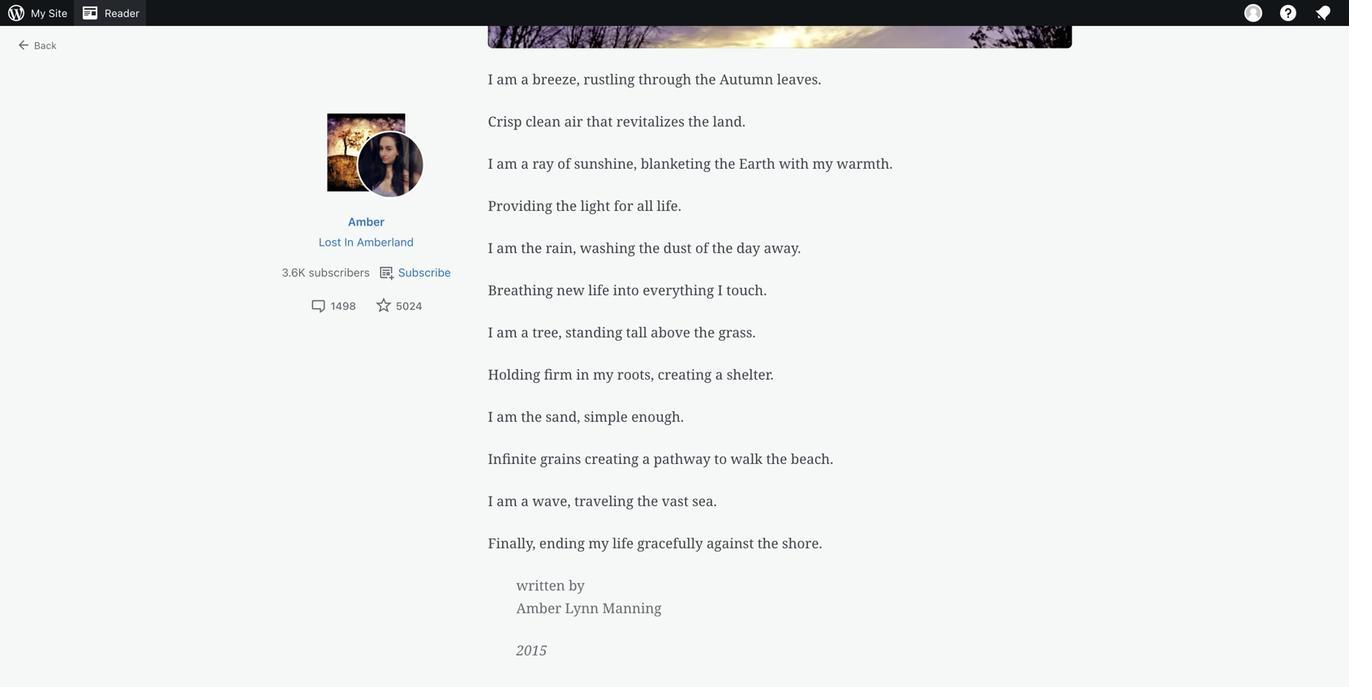Task type: locate. For each thing, give the bounding box(es) containing it.
1 vertical spatial life
[[613, 534, 634, 553]]

a left breeze,
[[521, 70, 529, 89]]

sand,
[[546, 407, 581, 426]]

i left "touch."
[[718, 281, 723, 300]]

enough.
[[632, 407, 684, 426]]

am down providing
[[497, 239, 518, 257]]

amber down written
[[517, 599, 562, 618]]

0 horizontal spatial of
[[558, 154, 571, 173]]

tree,
[[533, 323, 562, 342]]

i up 'finally,'
[[488, 492, 493, 511]]

of right ray
[[558, 154, 571, 173]]

breathing new life into everything i touch.
[[488, 281, 767, 300]]

rain,
[[546, 239, 577, 257]]

i up 'infinite'
[[488, 407, 493, 426]]

i down crisp
[[488, 154, 493, 173]]

a
[[521, 70, 529, 89], [521, 154, 529, 173], [521, 323, 529, 342], [716, 365, 723, 384], [643, 450, 650, 468], [521, 492, 529, 511]]

the right through
[[695, 70, 716, 89]]

creating down simple
[[585, 450, 639, 468]]

my
[[813, 154, 833, 173], [593, 365, 614, 384], [589, 534, 609, 553]]

life down traveling
[[613, 534, 634, 553]]

1 vertical spatial amber
[[517, 599, 562, 618]]

am for i am a breeze, rustling through the autumn leaves.
[[497, 70, 518, 89]]

am
[[497, 70, 518, 89], [497, 154, 518, 173], [497, 239, 518, 257], [497, 323, 518, 342], [497, 407, 518, 426], [497, 492, 518, 511]]

1 horizontal spatial amber
[[517, 599, 562, 618]]

life.
[[657, 196, 682, 215]]

everything
[[643, 281, 714, 300]]

new
[[557, 281, 585, 300]]

1 horizontal spatial creating
[[658, 365, 712, 384]]

a left ray
[[521, 154, 529, 173]]

i am a wave, traveling the vast sea.
[[488, 492, 717, 511]]

into
[[613, 281, 639, 300]]

0 vertical spatial of
[[558, 154, 571, 173]]

am left tree,
[[497, 323, 518, 342]]

amber up lost in amberland link
[[348, 215, 385, 228]]

i for i am the rain, washing the dust of the day away.
[[488, 239, 493, 257]]

standing
[[566, 323, 623, 342]]

reader link
[[74, 0, 146, 26]]

my right the in
[[593, 365, 614, 384]]

0 vertical spatial life
[[588, 281, 610, 300]]

earth
[[739, 154, 776, 173]]

life left into
[[588, 281, 610, 300]]

am up crisp
[[497, 70, 518, 89]]

3.6k subscribers
[[282, 266, 370, 279]]

breathing
[[488, 281, 553, 300]]

leaves.
[[777, 70, 822, 89]]

the left light
[[556, 196, 577, 215]]

that
[[587, 112, 613, 131]]

site
[[49, 7, 67, 19]]

lost
[[319, 235, 341, 249]]

a for i am a ray of sunshine, blanketing the earth with my warmth.
[[521, 154, 529, 173]]

i
[[488, 70, 493, 89], [488, 154, 493, 173], [488, 239, 493, 257], [718, 281, 723, 300], [488, 323, 493, 342], [488, 407, 493, 426], [488, 492, 493, 511]]

1 vertical spatial creating
[[585, 450, 639, 468]]

i up crisp
[[488, 70, 493, 89]]

written
[[517, 576, 565, 595]]

am for i am a wave, traveling the vast sea.
[[497, 492, 518, 511]]

creating
[[658, 365, 712, 384], [585, 450, 639, 468]]

am left ray
[[497, 154, 518, 173]]

life
[[588, 281, 610, 300], [613, 534, 634, 553]]

amberland
[[357, 235, 414, 249]]

back button
[[0, 26, 89, 65]]

3 am from the top
[[497, 239, 518, 257]]

warmth.
[[837, 154, 893, 173]]

0 vertical spatial my
[[813, 154, 833, 173]]

2015
[[517, 641, 547, 660]]

walk
[[731, 450, 763, 468]]

ray
[[533, 154, 554, 173]]

sunshine,
[[574, 154, 637, 173]]

a for i am a wave, traveling the vast sea.
[[521, 492, 529, 511]]

amber image
[[357, 131, 425, 199]]

holding
[[488, 365, 541, 384]]

my right with
[[813, 154, 833, 173]]

am for i am the rain, washing the dust of the day away.
[[497, 239, 518, 257]]

rustling
[[584, 70, 635, 89]]

light
[[581, 196, 610, 215]]

0 horizontal spatial creating
[[585, 450, 639, 468]]

my site
[[31, 7, 67, 19]]

washing
[[580, 239, 635, 257]]

simple
[[584, 407, 628, 426]]

3.6k
[[282, 266, 306, 279]]

of
[[558, 154, 571, 173], [696, 239, 709, 257]]

0 vertical spatial amber
[[348, 215, 385, 228]]

the left rain,
[[521, 239, 542, 257]]

my site link
[[0, 0, 74, 26]]

blanketing
[[641, 154, 711, 173]]

i down providing
[[488, 239, 493, 257]]

a left wave,
[[521, 492, 529, 511]]

providing the light for all life.
[[488, 196, 682, 215]]

i for i am a breeze, rustling through the autumn leaves.
[[488, 70, 493, 89]]

2 am from the top
[[497, 154, 518, 173]]

grass.
[[719, 323, 756, 342]]

against
[[707, 534, 754, 553]]

of right dust
[[696, 239, 709, 257]]

the left sand,
[[521, 407, 542, 426]]

1 am from the top
[[497, 70, 518, 89]]

away.
[[764, 239, 801, 257]]

my right ending on the left of page
[[589, 534, 609, 553]]

the
[[695, 70, 716, 89], [688, 112, 709, 131], [715, 154, 736, 173], [556, 196, 577, 215], [521, 239, 542, 257], [639, 239, 660, 257], [712, 239, 733, 257], [694, 323, 715, 342], [521, 407, 542, 426], [766, 450, 788, 468], [637, 492, 658, 511], [758, 534, 779, 553]]

a left the shelter.
[[716, 365, 723, 384]]

beach.
[[791, 450, 834, 468]]

a left pathway
[[643, 450, 650, 468]]

traveling
[[575, 492, 634, 511]]

land.
[[713, 112, 746, 131]]

lost in amberland link
[[277, 234, 456, 251]]

grains
[[540, 450, 581, 468]]

am up 'infinite'
[[497, 407, 518, 426]]

1 vertical spatial of
[[696, 239, 709, 257]]

providing
[[488, 196, 553, 215]]

a left tree,
[[521, 323, 529, 342]]

1 horizontal spatial of
[[696, 239, 709, 257]]

i up holding
[[488, 323, 493, 342]]

the left dust
[[639, 239, 660, 257]]

wave,
[[533, 492, 571, 511]]

back
[[34, 40, 57, 51]]

1 horizontal spatial life
[[613, 534, 634, 553]]

6 am from the top
[[497, 492, 518, 511]]

the left the shore.
[[758, 534, 779, 553]]

5 am from the top
[[497, 407, 518, 426]]

0 horizontal spatial amber
[[348, 215, 385, 228]]

manning
[[603, 599, 662, 618]]

am up 'finally,'
[[497, 492, 518, 511]]

creating down the 'above'
[[658, 365, 712, 384]]

4 am from the top
[[497, 323, 518, 342]]



Task type: vqa. For each thing, say whether or not it's contained in the screenshot.
the leftmost 'Ruby Anderson' image
no



Task type: describe. For each thing, give the bounding box(es) containing it.
gracefully
[[637, 534, 703, 553]]

ending
[[539, 534, 585, 553]]

finally,
[[488, 534, 536, 553]]

autumn
[[720, 70, 774, 89]]

2 vertical spatial my
[[589, 534, 609, 553]]

firm
[[544, 365, 573, 384]]

with
[[779, 154, 809, 173]]

infinite
[[488, 450, 537, 468]]

the left 'vast'
[[637, 492, 658, 511]]

i am a breeze, rustling through the autumn leaves.
[[488, 70, 822, 89]]

the left land.
[[688, 112, 709, 131]]

amber link
[[277, 213, 456, 230]]

reader
[[105, 7, 140, 19]]

infinite grains creating a pathway to walk the beach.
[[488, 450, 834, 468]]

dust
[[664, 239, 692, 257]]

subscribe button
[[374, 260, 455, 286]]

a for i am a tree, standing tall above the grass.
[[521, 323, 529, 342]]

the right 'walk'
[[766, 450, 788, 468]]

amber inside 'written by amber lynn manning'
[[517, 599, 562, 618]]

air
[[564, 112, 583, 131]]

i for i am a tree, standing tall above the grass.
[[488, 323, 493, 342]]

my
[[31, 7, 46, 19]]

1498
[[331, 300, 356, 312]]

pathway
[[654, 450, 711, 468]]

through
[[639, 70, 692, 89]]

my profile image
[[1245, 4, 1263, 22]]

i for i am the sand, simple enough.
[[488, 407, 493, 426]]

tall
[[626, 323, 647, 342]]

in
[[344, 235, 354, 249]]

in
[[576, 365, 590, 384]]

shore.
[[782, 534, 823, 553]]

subscribe
[[398, 266, 451, 279]]

written by amber lynn manning
[[517, 576, 662, 618]]

vast
[[662, 492, 689, 511]]

i am a tree, standing tall above the grass.
[[488, 323, 756, 342]]

finally, ending my life gracefully against the shore.
[[488, 534, 823, 553]]

clean
[[526, 112, 561, 131]]

0 vertical spatial creating
[[658, 365, 712, 384]]

touch.
[[727, 281, 767, 300]]

sea.
[[692, 492, 717, 511]]

to
[[714, 450, 727, 468]]

crisp
[[488, 112, 522, 131]]

i am the rain, washing the dust of the day away.
[[488, 239, 801, 257]]

above
[[651, 323, 691, 342]]

crisp clean air that revitalizes the land.
[[488, 112, 746, 131]]

am for i am the sand, simple enough.
[[497, 407, 518, 426]]

manage your notifications image
[[1314, 3, 1333, 23]]

1 vertical spatial my
[[593, 365, 614, 384]]

5024
[[396, 300, 423, 312]]

the left earth
[[715, 154, 736, 173]]

lynn
[[565, 599, 599, 618]]

amber lost in amberland
[[319, 215, 414, 249]]

amber inside amber lost in amberland
[[348, 215, 385, 228]]

am for i am a ray of sunshine, blanketing the earth with my warmth.
[[497, 154, 518, 173]]

i for i am a ray of sunshine, blanketing the earth with my warmth.
[[488, 154, 493, 173]]

a for i am a breeze, rustling through the autumn leaves.
[[521, 70, 529, 89]]

i for i am a wave, traveling the vast sea.
[[488, 492, 493, 511]]

by
[[569, 576, 585, 595]]

revitalizes
[[617, 112, 685, 131]]

i am the sand, simple enough.
[[488, 407, 684, 426]]

roots,
[[617, 365, 654, 384]]

am for i am a tree, standing tall above the grass.
[[497, 323, 518, 342]]

day
[[737, 239, 761, 257]]

the left grass.
[[694, 323, 715, 342]]

all
[[637, 196, 653, 215]]

the left day on the right top of the page
[[712, 239, 733, 257]]

i am a ray of sunshine, blanketing the earth with my warmth.
[[488, 154, 893, 173]]

holding firm in my roots, creating a shelter.
[[488, 365, 774, 384]]

0 horizontal spatial life
[[588, 281, 610, 300]]

help image
[[1279, 3, 1298, 23]]

subscribers
[[309, 266, 370, 279]]

for
[[614, 196, 634, 215]]

shelter.
[[727, 365, 774, 384]]

breeze,
[[533, 70, 580, 89]]



